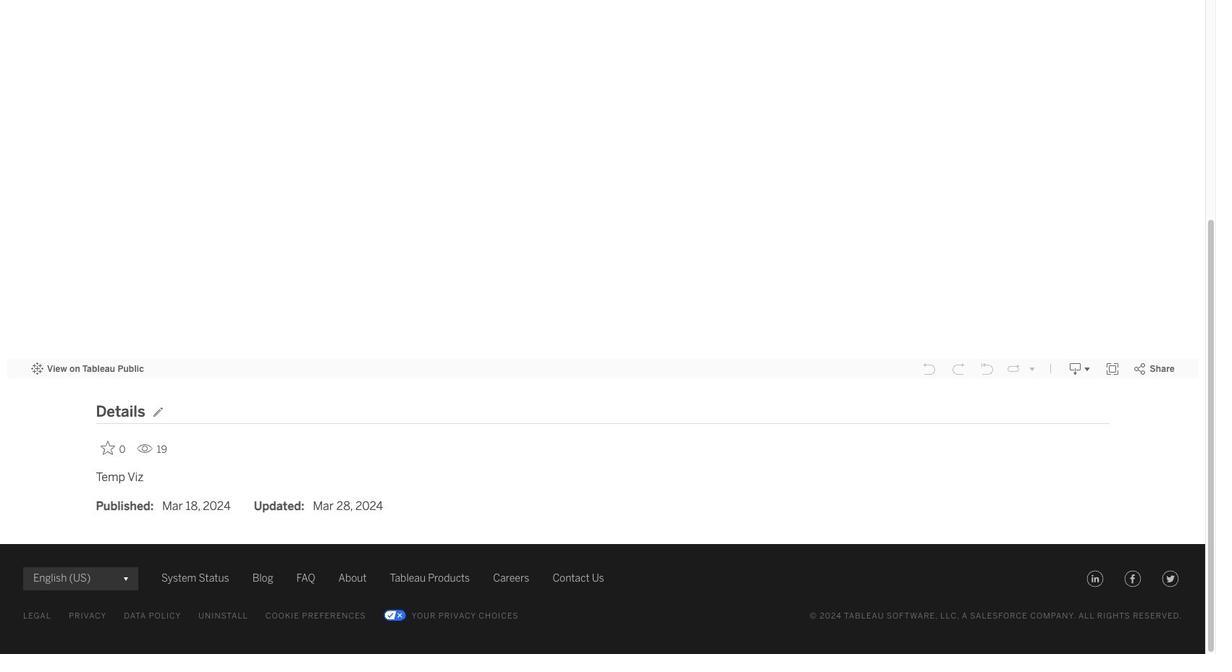 Task type: locate. For each thing, give the bounding box(es) containing it.
add favorite image
[[100, 441, 115, 455]]

Add Favorite button
[[96, 436, 131, 460]]



Task type: describe. For each thing, give the bounding box(es) containing it.
selected language element
[[33, 567, 128, 590]]



Task type: vqa. For each thing, say whether or not it's contained in the screenshot.
Workbook thumbnail to the middle
no



